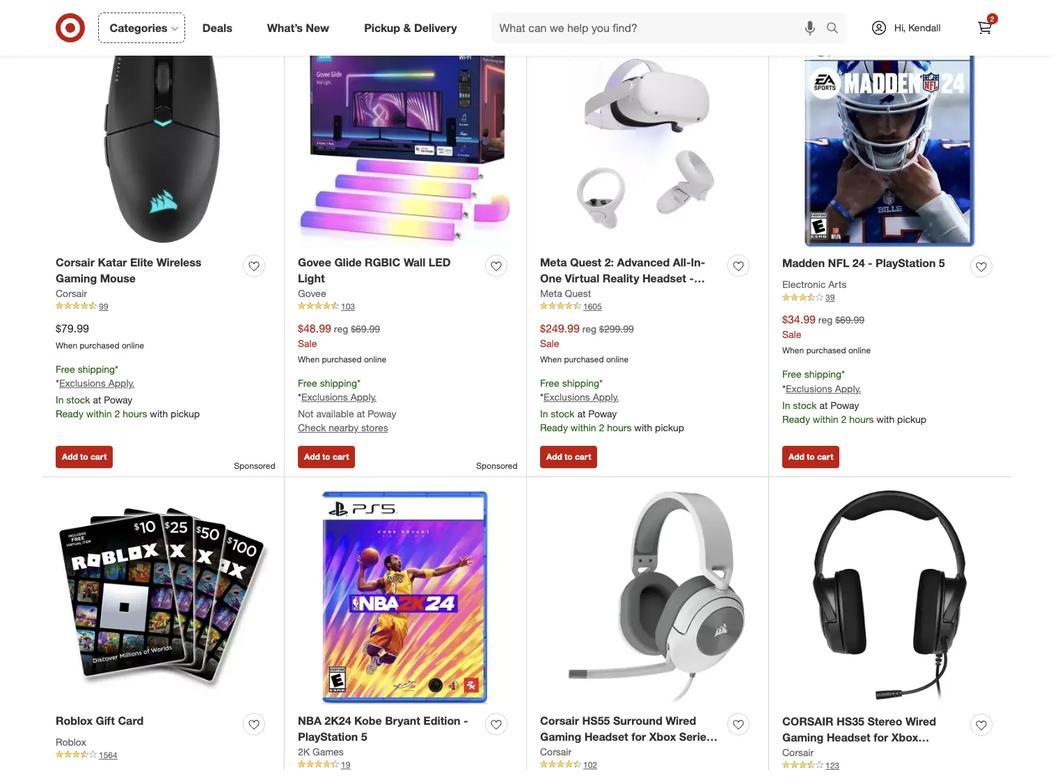 Task type: locate. For each thing, give the bounding box(es) containing it.
madden nfl 24 - playstation 5
[[783, 256, 945, 270]]

2 to from the left
[[322, 452, 331, 462]]

purchased for madden nfl 24 - playstation 5
[[807, 345, 846, 356]]

at for exclusions apply. link underneath $249.99 reg $299.99 sale when purchased online
[[578, 408, 586, 420]]

2 govee from the top
[[298, 287, 326, 299]]

when inside $48.99 reg $69.99 sale when purchased online
[[298, 354, 320, 365]]

meta for meta quest
[[540, 287, 562, 299]]

to for corsair katar elite wireless gaming mouse
[[80, 452, 88, 462]]

$79.99
[[56, 322, 89, 336]]

free shipping * * exclusions apply. in stock at  poway ready within 2 hours with pickup down $249.99 reg $299.99 sale when purchased online
[[540, 377, 685, 434]]

0 horizontal spatial for
[[632, 730, 646, 744]]

pickup for madden nfl 24 - playstation 5
[[898, 413, 927, 425]]

1 horizontal spatial xbox
[[892, 731, 919, 745]]

free
[[56, 363, 75, 375], [783, 368, 802, 380], [298, 377, 317, 389], [540, 377, 560, 389]]

1 vertical spatial playstation
[[298, 730, 358, 744]]

1 vertical spatial 5
[[361, 730, 367, 744]]

0 horizontal spatial within
[[86, 408, 112, 420]]

add to cart for govee glide rgbic wall led light
[[304, 452, 349, 462]]

free for exclusions apply. link below $34.99 reg $69.99 sale when purchased online
[[783, 368, 802, 380]]

in
[[56, 394, 64, 406], [783, 400, 791, 411], [540, 408, 548, 420]]

1 horizontal spatial for
[[874, 731, 889, 745]]

0 horizontal spatial sale
[[298, 338, 317, 349]]

19
[[341, 760, 351, 771]]

playstation up 39 link
[[876, 256, 936, 270]]

roblox gift card
[[56, 714, 144, 728]]

govee up light
[[298, 256, 331, 270]]

2 horizontal spatial free shipping * * exclusions apply. in stock at  poway ready within 2 hours with pickup
[[783, 368, 927, 425]]

poway
[[104, 394, 133, 406], [831, 400, 860, 411], [368, 408, 397, 420], [589, 408, 617, 420]]

madden nfl 24 - playstation 5 image
[[783, 32, 998, 248], [783, 32, 998, 248]]

playstation inside nba 2k24 kobe bryant edition - playstation 5
[[298, 730, 358, 744]]

corsair for corsair katar elite wireless gaming mouse
[[56, 287, 87, 299]]

gaming up the x|s/playstation
[[540, 730, 582, 744]]

add to cart button
[[56, 446, 113, 469], [298, 446, 355, 469], [540, 446, 598, 469], [783, 446, 840, 469]]

add to cart
[[62, 452, 107, 462], [304, 452, 349, 462], [547, 452, 591, 462], [789, 452, 834, 462]]

for inside 'corsair hs35 stereo wired gaming headset for xbox one/playstation 4/nintendo switch/pc'
[[874, 731, 889, 745]]

1 horizontal spatial free shipping * * exclusions apply. in stock at  poway ready within 2 hours with pickup
[[540, 377, 685, 434]]

online for govee glide rgbic wall led light
[[364, 354, 387, 365]]

purchased inside $249.99 reg $299.99 sale when purchased online
[[564, 354, 604, 365]]

purchased down the "$34.99"
[[807, 345, 846, 356]]

2 horizontal spatial gaming
[[783, 731, 824, 745]]

2k games link
[[298, 746, 344, 759]]

corsair hs55 surround wired gaming headset for xbox series x|s/playstation 4/5/nintendo switch/pc - white
[[540, 714, 713, 771]]

gaming for hs35
[[783, 731, 824, 745]]

wired right stereo
[[906, 715, 937, 729]]

xbox inside 'corsair hs35 stereo wired gaming headset for xbox one/playstation 4/nintendo switch/pc'
[[892, 731, 919, 745]]

1 to from the left
[[80, 452, 88, 462]]

- inside nba 2k24 kobe bryant edition - playstation 5
[[464, 714, 468, 728]]

add
[[62, 452, 78, 462], [304, 452, 320, 462], [547, 452, 563, 462], [789, 452, 805, 462]]

in for madden nfl 24 - playstation 5
[[783, 400, 791, 411]]

when down $48.99
[[298, 354, 320, 365]]

playstation up games
[[298, 730, 358, 744]]

purchased
[[80, 340, 119, 351], [807, 345, 846, 356], [322, 354, 362, 365], [564, 354, 604, 365]]

sponsored
[[234, 461, 275, 471], [477, 461, 518, 471]]

sale inside $249.99 reg $299.99 sale when purchased online
[[540, 338, 559, 349]]

0 horizontal spatial $69.99
[[351, 323, 380, 335]]

at inside free shipping * * exclusions apply. not available at poway check nearby stores
[[357, 408, 365, 420]]

1 horizontal spatial pickup
[[655, 422, 685, 434]]

online inside $249.99 reg $299.99 sale when purchased online
[[606, 354, 629, 365]]

online down $299.99
[[606, 354, 629, 365]]

free shipping * * exclusions apply. in stock at  poway ready within 2 hours with pickup down $34.99 reg $69.99 sale when purchased online
[[783, 368, 927, 425]]

when for madden nfl 24 - playstation 5
[[783, 345, 804, 356]]

1 add to cart from the left
[[62, 452, 107, 462]]

poway for exclusions apply. link on top of available
[[368, 408, 397, 420]]

1 horizontal spatial in
[[540, 408, 548, 420]]

1 meta from the top
[[540, 256, 567, 270]]

purchased down $249.99
[[564, 354, 604, 365]]

at for exclusions apply. link below $34.99 reg $69.99 sale when purchased online
[[820, 400, 828, 411]]

xbox up 4/5/nintendo
[[650, 730, 676, 744]]

roblox for roblox
[[56, 737, 86, 749]]

shipping down $79.99 when purchased online
[[78, 363, 115, 375]]

quest down virtual
[[565, 287, 591, 299]]

shipping inside free shipping * * exclusions apply. not available at poway check nearby stores
[[320, 377, 357, 389]]

2
[[991, 15, 995, 23], [115, 408, 120, 420], [842, 413, 847, 425], [599, 422, 605, 434]]

ready for meta quest 2: advanced all-in- one virtual reality headset - 128gb
[[540, 422, 568, 434]]

1564 link
[[56, 750, 270, 762]]

headset for corsair hs55 surround wired gaming headset for xbox series x|s/playstation 4/5/nintendo switch/pc - white
[[585, 730, 629, 744]]

arts
[[829, 279, 847, 290]]

quest inside meta quest 2: advanced all-in- one virtual reality headset - 128gb
[[570, 256, 602, 270]]

pickup
[[364, 21, 400, 35]]

exclusions down $34.99 reg $69.99 sale when purchased online
[[786, 383, 833, 395]]

new
[[306, 21, 329, 35]]

gift
[[96, 714, 115, 728]]

shipping down $249.99 reg $299.99 sale when purchased online
[[562, 377, 600, 389]]

free down $249.99 reg $299.99 sale when purchased online
[[540, 377, 560, 389]]

corsair hs35 stereo wired gaming headset for xbox one/playstation 4/nintendo switch/pc
[[783, 715, 937, 771]]

2 horizontal spatial ready
[[783, 413, 810, 425]]

govee
[[298, 256, 331, 270], [298, 287, 326, 299]]

govee for govee
[[298, 287, 326, 299]]

0 horizontal spatial playstation
[[298, 730, 358, 744]]

corsair link for corsair katar elite wireless gaming mouse
[[56, 287, 87, 301]]

reg down the 1605
[[583, 323, 597, 335]]

1 vertical spatial roblox
[[56, 737, 86, 749]]

virtual
[[565, 272, 600, 285]]

purchased down $79.99
[[80, 340, 119, 351]]

meta for meta quest 2: advanced all-in- one virtual reality headset - 128gb
[[540, 256, 567, 270]]

1 add from the left
[[62, 452, 78, 462]]

0 vertical spatial quest
[[570, 256, 602, 270]]

2 roblox from the top
[[56, 737, 86, 749]]

sale inside $34.99 reg $69.99 sale when purchased online
[[783, 329, 802, 341]]

0 vertical spatial meta
[[540, 256, 567, 270]]

reg down 39
[[819, 314, 833, 326]]

kobe
[[354, 714, 382, 728]]

govee down light
[[298, 287, 326, 299]]

1564
[[99, 751, 117, 761]]

apply. down $79.99 when purchased online
[[108, 378, 135, 390]]

102
[[584, 760, 598, 771]]

with
[[150, 408, 168, 420], [877, 413, 895, 425], [635, 422, 653, 434]]

exclusions down $249.99 reg $299.99 sale when purchased online
[[544, 392, 590, 404]]

delivery
[[414, 21, 457, 35]]

0 horizontal spatial free shipping * * exclusions apply. in stock at  poway ready within 2 hours with pickup
[[56, 363, 200, 420]]

sale down $48.99
[[298, 338, 317, 349]]

free down $79.99
[[56, 363, 75, 375]]

1 horizontal spatial gaming
[[540, 730, 582, 744]]

add for corsair katar elite wireless gaming mouse
[[62, 452, 78, 462]]

1 horizontal spatial with
[[635, 422, 653, 434]]

online inside $34.99 reg $69.99 sale when purchased online
[[849, 345, 871, 356]]

1 vertical spatial govee
[[298, 287, 326, 299]]

- inside corsair hs55 surround wired gaming headset for xbox series x|s/playstation 4/5/nintendo switch/pc - white
[[599, 762, 604, 771]]

corsair for corsair hs35 stereo wired gaming headset for xbox one/playstation 4/nintendo switch/pc
[[783, 747, 814, 759]]

govee for govee glide rgbic wall led light
[[298, 256, 331, 270]]

3 to from the left
[[565, 452, 573, 462]]

mouse
[[100, 272, 136, 285]]

5 up 39 link
[[939, 256, 945, 270]]

wired for stereo
[[906, 715, 937, 729]]

2 horizontal spatial with
[[877, 413, 895, 425]]

2 horizontal spatial sale
[[783, 329, 802, 341]]

when
[[56, 340, 77, 351], [783, 345, 804, 356], [298, 354, 320, 365], [540, 354, 562, 365]]

for down 'surround' on the right bottom of the page
[[632, 730, 646, 744]]

free inside free shipping * * exclusions apply. not available at poway check nearby stores
[[298, 377, 317, 389]]

0 horizontal spatial headset
[[585, 730, 629, 744]]

free shipping * * exclusions apply. in stock at  poway ready within 2 hours with pickup for meta quest 2: advanced all-in- one virtual reality headset - 128gb
[[540, 377, 685, 434]]

exclusions inside free shipping * * exclusions apply. not available at poway check nearby stores
[[301, 392, 348, 404]]

4 add from the left
[[789, 452, 805, 462]]

roblox inside roblox gift card link
[[56, 714, 93, 728]]

1 horizontal spatial ready
[[540, 422, 568, 434]]

2 add to cart button from the left
[[298, 446, 355, 469]]

when inside $34.99 reg $69.99 sale when purchased online
[[783, 345, 804, 356]]

3 add from the left
[[547, 452, 563, 462]]

$69.99 for $48.99
[[351, 323, 380, 335]]

sale down the "$34.99"
[[783, 329, 802, 341]]

xbox inside corsair hs55 surround wired gaming headset for xbox series x|s/playstation 4/5/nintendo switch/pc - white
[[650, 730, 676, 744]]

1 horizontal spatial 5
[[939, 256, 945, 270]]

2 add from the left
[[304, 452, 320, 462]]

free up not
[[298, 377, 317, 389]]

poway for exclusions apply. link under $79.99 when purchased online
[[104, 394, 133, 406]]

2 horizontal spatial reg
[[819, 314, 833, 326]]

when down $249.99
[[540, 354, 562, 365]]

add to cart for meta quest 2: advanced all-in- one virtual reality headset - 128gb
[[547, 452, 591, 462]]

stock
[[66, 394, 90, 406], [793, 400, 817, 411], [551, 408, 575, 420]]

glide
[[335, 256, 362, 270]]

4 add to cart button from the left
[[783, 446, 840, 469]]

$69.99 down 103
[[351, 323, 380, 335]]

headset down hs55 on the bottom right of page
[[585, 730, 629, 744]]

for inside corsair hs55 surround wired gaming headset for xbox series x|s/playstation 4/5/nintendo switch/pc - white
[[632, 730, 646, 744]]

$34.99 reg $69.99 sale when purchased online
[[783, 313, 871, 356]]

online inside $79.99 when purchased online
[[122, 340, 144, 351]]

reg for $48.99
[[334, 323, 348, 335]]

headset down hs35
[[827, 731, 871, 745]]

2:
[[605, 256, 614, 270]]

3 add to cart from the left
[[547, 452, 591, 462]]

$69.99 for $34.99
[[836, 314, 865, 326]]

switch/pc inside corsair hs55 surround wired gaming headset for xbox series x|s/playstation 4/5/nintendo switch/pc - white
[[540, 762, 596, 771]]

0 horizontal spatial corsair link
[[56, 287, 87, 301]]

reg down 103
[[334, 323, 348, 335]]

x|s/playstation
[[540, 746, 622, 760]]

purchased for meta quest 2: advanced all-in- one virtual reality headset - 128gb
[[564, 354, 604, 365]]

nearby
[[329, 422, 359, 434]]

0 vertical spatial 5
[[939, 256, 945, 270]]

purchased down $48.99
[[322, 354, 362, 365]]

for
[[632, 730, 646, 744], [874, 731, 889, 745]]

for down stereo
[[874, 731, 889, 745]]

within for meta quest 2: advanced all-in- one virtual reality headset - 128gb
[[571, 422, 597, 434]]

headset down all-
[[643, 272, 687, 285]]

gaming for hs55
[[540, 730, 582, 744]]

$69.99 inside $48.99 reg $69.99 sale when purchased online
[[351, 323, 380, 335]]

gaming inside 'corsair hs35 stereo wired gaming headset for xbox one/playstation 4/nintendo switch/pc'
[[783, 731, 824, 745]]

within
[[86, 408, 112, 420], [813, 413, 839, 425], [571, 422, 597, 434]]

1 horizontal spatial playstation
[[876, 256, 936, 270]]

2 horizontal spatial in
[[783, 400, 791, 411]]

roblox down roblox gift card link
[[56, 737, 86, 749]]

exclusions
[[59, 378, 106, 390], [786, 383, 833, 395], [301, 392, 348, 404], [544, 392, 590, 404]]

poway for exclusions apply. link below $34.99 reg $69.99 sale when purchased online
[[831, 400, 860, 411]]

5 down kobe
[[361, 730, 367, 744]]

wired
[[666, 714, 697, 728], [906, 715, 937, 729]]

sale inside $48.99 reg $69.99 sale when purchased online
[[298, 338, 317, 349]]

headset inside corsair hs55 surround wired gaming headset for xbox series x|s/playstation 4/5/nintendo switch/pc - white
[[585, 730, 629, 744]]

1 horizontal spatial within
[[571, 422, 597, 434]]

1 sponsored from the left
[[234, 461, 275, 471]]

roblox up 'roblox' link
[[56, 714, 93, 728]]

pickup
[[171, 408, 200, 420], [898, 413, 927, 425], [655, 422, 685, 434]]

nba 2k24 kobe bryant edition - playstation 5 image
[[298, 491, 513, 706], [298, 491, 513, 706]]

2 for exclusions apply. link below $34.99 reg $69.99 sale when purchased online
[[842, 413, 847, 425]]

stock for madden nfl 24 - playstation 5
[[793, 400, 817, 411]]

2 horizontal spatial hours
[[850, 413, 874, 425]]

1 cart from the left
[[90, 452, 107, 462]]

poway inside free shipping * * exclusions apply. not available at poway check nearby stores
[[368, 408, 397, 420]]

purchased inside $79.99 when purchased online
[[80, 340, 119, 351]]

exclusions apply. link down $79.99 when purchased online
[[59, 378, 135, 390]]

add to cart for corsair katar elite wireless gaming mouse
[[62, 452, 107, 462]]

online inside $48.99 reg $69.99 sale when purchased online
[[364, 354, 387, 365]]

advanced
[[617, 256, 670, 270]]

switch/pc
[[540, 762, 596, 771], [783, 763, 839, 771]]

ready
[[56, 408, 83, 420], [783, 413, 810, 425], [540, 422, 568, 434]]

wired for surround
[[666, 714, 697, 728]]

corsair link for corsair hs55 surround wired gaming headset for xbox series x|s/playstation 4/5/nintendo switch/pc - white
[[540, 746, 572, 759]]

headset inside 'corsair hs35 stereo wired gaming headset for xbox one/playstation 4/nintendo switch/pc'
[[827, 731, 871, 745]]

gaming left mouse
[[56, 272, 97, 285]]

4 cart from the left
[[818, 452, 834, 462]]

39 link
[[783, 292, 998, 304]]

led
[[429, 256, 451, 270]]

1 horizontal spatial stock
[[551, 408, 575, 420]]

meta
[[540, 256, 567, 270], [540, 287, 562, 299]]

govee glide rgbic wall led light link
[[298, 255, 480, 287]]

apply. down $34.99 reg $69.99 sale when purchased online
[[835, 383, 862, 395]]

exclusions down $79.99 when purchased online
[[59, 378, 106, 390]]

2 meta from the top
[[540, 287, 562, 299]]

purchased inside $34.99 reg $69.99 sale when purchased online
[[807, 345, 846, 356]]

switch/pc down one/playstation
[[783, 763, 839, 771]]

exclusions apply. link
[[59, 378, 135, 390], [786, 383, 862, 395], [301, 392, 377, 404], [544, 392, 619, 404]]

0 horizontal spatial switch/pc
[[540, 762, 596, 771]]

shipping up available
[[320, 377, 357, 389]]

-
[[868, 256, 873, 270], [690, 272, 694, 285], [464, 714, 468, 728], [599, 762, 604, 771]]

1 horizontal spatial switch/pc
[[783, 763, 839, 771]]

online up free shipping * * exclusions apply. not available at poway check nearby stores
[[364, 354, 387, 365]]

cart for corsair katar elite wireless gaming mouse
[[90, 452, 107, 462]]

reg inside $249.99 reg $299.99 sale when purchased online
[[583, 323, 597, 335]]

xbox for stereo
[[892, 731, 919, 745]]

apply. for exclusions apply. link under $79.99 when purchased online
[[108, 378, 135, 390]]

stock for meta quest 2: advanced all-in- one virtual reality headset - 128gb
[[551, 408, 575, 420]]

1 horizontal spatial $69.99
[[836, 314, 865, 326]]

1 horizontal spatial reg
[[583, 323, 597, 335]]

0 vertical spatial playstation
[[876, 256, 936, 270]]

for for x|s/playstation
[[632, 730, 646, 744]]

gaming inside corsair hs55 surround wired gaming headset for xbox series x|s/playstation 4/5/nintendo switch/pc - white
[[540, 730, 582, 744]]

0 horizontal spatial gaming
[[56, 272, 97, 285]]

gaming inside corsair katar elite wireless gaming mouse
[[56, 272, 97, 285]]

2 horizontal spatial within
[[813, 413, 839, 425]]

online for madden nfl 24 - playstation 5
[[849, 345, 871, 356]]

wired inside corsair hs55 surround wired gaming headset for xbox series x|s/playstation 4/5/nintendo switch/pc - white
[[666, 714, 697, 728]]

at
[[93, 394, 101, 406], [820, 400, 828, 411], [357, 408, 365, 420], [578, 408, 586, 420]]

2 cart from the left
[[333, 452, 349, 462]]

0 horizontal spatial 5
[[361, 730, 367, 744]]

meta inside meta quest 2: advanced all-in- one virtual reality headset - 128gb
[[540, 256, 567, 270]]

cart for madden nfl 24 - playstation 5
[[818, 452, 834, 462]]

0 vertical spatial roblox
[[56, 714, 93, 728]]

corsair hs55 surround wired gaming headset for xbox series x|s/playstation 4/5/nintendo switch/pc - white image
[[540, 491, 755, 706], [540, 491, 755, 706]]

add to cart button for govee glide rgbic wall led light
[[298, 446, 355, 469]]

2 horizontal spatial headset
[[827, 731, 871, 745]]

online down 99 link
[[122, 340, 144, 351]]

2 horizontal spatial stock
[[793, 400, 817, 411]]

quest up virtual
[[570, 256, 602, 270]]

reg inside $34.99 reg $69.99 sale when purchased online
[[819, 314, 833, 326]]

roblox for roblox gift card
[[56, 714, 93, 728]]

0 horizontal spatial pickup
[[171, 408, 200, 420]]

meta up one
[[540, 256, 567, 270]]

0 horizontal spatial reg
[[334, 323, 348, 335]]

1 horizontal spatial hours
[[607, 422, 632, 434]]

1 horizontal spatial sponsored
[[477, 461, 518, 471]]

$69.99 down arts
[[836, 314, 865, 326]]

switch/pc down the x|s/playstation
[[540, 762, 596, 771]]

madden nfl 24 - playstation 5 link
[[783, 256, 945, 272]]

one/playstation
[[783, 747, 869, 761]]

corsair inside corsair hs55 surround wired gaming headset for xbox series x|s/playstation 4/5/nintendo switch/pc - white
[[540, 714, 579, 728]]

apply. for exclusions apply. link below $34.99 reg $69.99 sale when purchased online
[[835, 383, 862, 395]]

1 roblox from the top
[[56, 714, 93, 728]]

gaming down corsair
[[783, 731, 824, 745]]

electronic arts
[[783, 279, 847, 290]]

govee inside govee glide rgbic wall led light
[[298, 256, 331, 270]]

- right edition
[[464, 714, 468, 728]]

2 horizontal spatial pickup
[[898, 413, 927, 425]]

series
[[679, 730, 713, 744]]

free down $34.99 reg $69.99 sale when purchased online
[[783, 368, 802, 380]]

corsair for corsair hs55 surround wired gaming headset for xbox series x|s/playstation 4/5/nintendo switch/pc - white
[[540, 746, 572, 758]]

0 horizontal spatial ready
[[56, 408, 83, 420]]

purchased inside $48.99 reg $69.99 sale when purchased online
[[322, 354, 362, 365]]

check
[[298, 422, 326, 434]]

meta quest 2: advanced all-in- one virtual reality headset - 128gb
[[540, 256, 706, 301]]

meta down one
[[540, 287, 562, 299]]

to
[[80, 452, 88, 462], [322, 452, 331, 462], [565, 452, 573, 462], [807, 452, 815, 462]]

wired up series
[[666, 714, 697, 728]]

within for madden nfl 24 - playstation 5
[[813, 413, 839, 425]]

cart for meta quest 2: advanced all-in- one virtual reality headset - 128gb
[[575, 452, 591, 462]]

1 horizontal spatial corsair link
[[540, 746, 572, 759]]

5 inside madden nfl 24 - playstation 5 link
[[939, 256, 945, 270]]

quest for meta quest 2: advanced all-in- one virtual reality headset - 128gb
[[570, 256, 602, 270]]

0 horizontal spatial wired
[[666, 714, 697, 728]]

corsair hs35 stereo wired gaming headset for xbox one/playstation 4/nintendo switch/pc image
[[783, 491, 998, 706], [783, 491, 998, 706]]

1 vertical spatial quest
[[565, 287, 591, 299]]

online down 39 link
[[849, 345, 871, 356]]

$69.99 inside $34.99 reg $69.99 sale when purchased online
[[836, 314, 865, 326]]

sale down $249.99
[[540, 338, 559, 349]]

0 horizontal spatial xbox
[[650, 730, 676, 744]]

cart
[[90, 452, 107, 462], [333, 452, 349, 462], [575, 452, 591, 462], [818, 452, 834, 462]]

- inside meta quest 2: advanced all-in- one virtual reality headset - 128gb
[[690, 272, 694, 285]]

1 vertical spatial meta
[[540, 287, 562, 299]]

meta quest 2: advanced all-in-one virtual reality headset - 128gb image
[[540, 32, 755, 247], [540, 32, 755, 247]]

1 horizontal spatial headset
[[643, 272, 687, 285]]

when down the "$34.99"
[[783, 345, 804, 356]]

categories
[[110, 21, 168, 35]]

apply. for exclusions apply. link on top of available
[[351, 392, 377, 404]]

1 horizontal spatial sale
[[540, 338, 559, 349]]

when down $79.99
[[56, 340, 77, 351]]

2 add to cart from the left
[[304, 452, 349, 462]]

edition
[[424, 714, 461, 728]]

free shipping * * exclusions apply. in stock at  poway ready within 2 hours with pickup
[[56, 363, 200, 420], [783, 368, 927, 425], [540, 377, 685, 434]]

corsair
[[783, 715, 834, 729]]

corsair katar elite wireless gaming mouse image
[[56, 32, 270, 247], [56, 32, 270, 247]]

free shipping * * exclusions apply. in stock at  poway ready within 2 hours with pickup for madden nfl 24 - playstation 5
[[783, 368, 927, 425]]

- right 102
[[599, 762, 604, 771]]

- down in-
[[690, 272, 694, 285]]

2k games
[[298, 746, 344, 758]]

when inside $249.99 reg $299.99 sale when purchased online
[[540, 354, 562, 365]]

free for exclusions apply. link on top of available
[[298, 377, 317, 389]]

exclusions up available
[[301, 392, 348, 404]]

wired inside 'corsair hs35 stereo wired gaming headset for xbox one/playstation 4/nintendo switch/pc'
[[906, 715, 937, 729]]

4 add to cart from the left
[[789, 452, 834, 462]]

shipping for exclusions apply. link below $34.99 reg $69.99 sale when purchased online
[[805, 368, 842, 380]]

free shipping * * exclusions apply. in stock at  poway ready within 2 hours with pickup down $79.99 when purchased online
[[56, 363, 200, 420]]

shipping down $34.99 reg $69.99 sale when purchased online
[[805, 368, 842, 380]]

add to cart button for meta quest 2: advanced all-in- one virtual reality headset - 128gb
[[540, 446, 598, 469]]

1 add to cart button from the left
[[56, 446, 113, 469]]

4 to from the left
[[807, 452, 815, 462]]

quest
[[570, 256, 602, 270], [565, 287, 591, 299]]

2 sponsored from the left
[[477, 461, 518, 471]]

apply. inside free shipping * * exclusions apply. not available at poway check nearby stores
[[351, 392, 377, 404]]

3 add to cart button from the left
[[540, 446, 598, 469]]

apply. up stores at the bottom
[[351, 392, 377, 404]]

1 govee from the top
[[298, 256, 331, 270]]

search button
[[820, 13, 854, 46]]

reg inside $48.99 reg $69.99 sale when purchased online
[[334, 323, 348, 335]]

2k24
[[325, 714, 351, 728]]

xbox up 4/nintendo
[[892, 731, 919, 745]]

0 vertical spatial govee
[[298, 256, 331, 270]]

1 horizontal spatial wired
[[906, 715, 937, 729]]

2 horizontal spatial corsair link
[[783, 746, 814, 760]]

deals
[[202, 21, 232, 35]]

3 cart from the left
[[575, 452, 591, 462]]

apply. down $249.99 reg $299.99 sale when purchased online
[[593, 392, 619, 404]]

govee glide rgbic wall led light image
[[298, 32, 513, 247], [298, 32, 513, 247]]

0 horizontal spatial sponsored
[[234, 461, 275, 471]]



Task type: describe. For each thing, give the bounding box(es) containing it.
2 for exclusions apply. link underneath $249.99 reg $299.99 sale when purchased online
[[599, 422, 605, 434]]

0 horizontal spatial with
[[150, 408, 168, 420]]

corsair hs55 surround wired gaming headset for xbox series x|s/playstation 4/5/nintendo switch/pc - white link
[[540, 714, 722, 771]]

apply. for exclusions apply. link underneath $249.99 reg $299.99 sale when purchased online
[[593, 392, 619, 404]]

- right 24
[[868, 256, 873, 270]]

exclusions for exclusions apply. link on top of available
[[301, 392, 348, 404]]

shipping for exclusions apply. link underneath $249.99 reg $299.99 sale when purchased online
[[562, 377, 600, 389]]

1605
[[584, 301, 602, 312]]

madden
[[783, 256, 825, 270]]

0 horizontal spatial in
[[56, 394, 64, 406]]

add to cart button for madden nfl 24 - playstation 5
[[783, 446, 840, 469]]

hours for meta quest 2: advanced all-in- one virtual reality headset - 128gb
[[607, 422, 632, 434]]

online for meta quest 2: advanced all-in- one virtual reality headset - 128gb
[[606, 354, 629, 365]]

$34.99
[[783, 313, 816, 327]]

free for exclusions apply. link underneath $249.99 reg $299.99 sale when purchased online
[[540, 377, 560, 389]]

playstation inside madden nfl 24 - playstation 5 link
[[876, 256, 936, 270]]

nba 2k24 kobe bryant edition - playstation 5 link
[[298, 714, 480, 746]]

What can we help you find? suggestions appear below search field
[[491, 13, 830, 43]]

free shipping * * exclusions apply. not available at poway check nearby stores
[[298, 377, 397, 434]]

0 horizontal spatial stock
[[66, 394, 90, 406]]

govee link
[[298, 287, 326, 301]]

categories link
[[98, 13, 185, 43]]

exclusions apply. link up available
[[301, 392, 377, 404]]

$249.99
[[540, 322, 580, 336]]

add to cart button for corsair katar elite wireless gaming mouse
[[56, 446, 113, 469]]

128gb
[[540, 287, 575, 301]]

&
[[404, 21, 411, 35]]

in for meta quest 2: advanced all-in- one virtual reality headset - 128gb
[[540, 408, 548, 420]]

to for madden nfl 24 - playstation 5
[[807, 452, 815, 462]]

light
[[298, 272, 325, 285]]

99 link
[[56, 301, 270, 313]]

2 link
[[970, 13, 1000, 43]]

hs55
[[582, 714, 610, 728]]

all-
[[673, 256, 691, 270]]

for for 4/nintendo
[[874, 731, 889, 745]]

meta quest link
[[540, 287, 591, 301]]

with for madden nfl 24 - playstation 5
[[877, 413, 895, 425]]

roblox gift card image
[[56, 491, 270, 706]]

hs35
[[837, 715, 865, 729]]

exclusions for exclusions apply. link underneath $249.99 reg $299.99 sale when purchased online
[[544, 392, 590, 404]]

102 link
[[540, 759, 755, 771]]

add for meta quest 2: advanced all-in- one virtual reality headset - 128gb
[[547, 452, 563, 462]]

$48.99
[[298, 322, 331, 336]]

reg for $249.99
[[583, 323, 597, 335]]

cart for govee glide rgbic wall led light
[[333, 452, 349, 462]]

ready for madden nfl 24 - playstation 5
[[783, 413, 810, 425]]

shipping for exclusions apply. link on top of available
[[320, 377, 357, 389]]

4/5/nintendo
[[625, 746, 694, 760]]

with for meta quest 2: advanced all-in- one virtual reality headset - 128gb
[[635, 422, 653, 434]]

pickup for meta quest 2: advanced all-in- one virtual reality headset - 128gb
[[655, 422, 685, 434]]

2 for exclusions apply. link under $79.99 when purchased online
[[115, 408, 120, 420]]

headset inside meta quest 2: advanced all-in- one virtual reality headset - 128gb
[[643, 272, 687, 285]]

wall
[[404, 256, 426, 270]]

103 link
[[298, 301, 513, 313]]

corsair inside corsair katar elite wireless gaming mouse
[[56, 256, 95, 270]]

electronic arts link
[[783, 278, 847, 292]]

roblox link
[[56, 736, 86, 750]]

to for meta quest 2: advanced all-in- one virtual reality headset - 128gb
[[565, 452, 573, 462]]

add for madden nfl 24 - playstation 5
[[789, 452, 805, 462]]

exclusions apply. link down $249.99 reg $299.99 sale when purchased online
[[544, 392, 619, 404]]

poway for exclusions apply. link underneath $249.99 reg $299.99 sale when purchased online
[[589, 408, 617, 420]]

sale for $34.99
[[783, 329, 802, 341]]

corsair link for corsair hs35 stereo wired gaming headset for xbox one/playstation 4/nintendo switch/pc
[[783, 746, 814, 760]]

$79.99 when purchased online
[[56, 322, 144, 351]]

switch/pc inside 'corsair hs35 stereo wired gaming headset for xbox one/playstation 4/nintendo switch/pc'
[[783, 763, 839, 771]]

add for govee glide rgbic wall led light
[[304, 452, 320, 462]]

shipping for exclusions apply. link under $79.99 when purchased online
[[78, 363, 115, 375]]

in-
[[691, 256, 706, 270]]

gaming for katar
[[56, 272, 97, 285]]

one
[[540, 272, 562, 285]]

xbox for surround
[[650, 730, 676, 744]]

what's new
[[267, 21, 329, 35]]

headset for corsair hs35 stereo wired gaming headset for xbox one/playstation 4/nintendo switch/pc
[[827, 731, 871, 745]]

at for exclusions apply. link on top of available
[[357, 408, 365, 420]]

4/nintendo
[[872, 747, 930, 761]]

rgbic
[[365, 256, 401, 270]]

deals link
[[191, 13, 250, 43]]

1605 link
[[540, 301, 755, 313]]

$48.99 reg $69.99 sale when purchased online
[[298, 322, 387, 365]]

hours for madden nfl 24 - playstation 5
[[850, 413, 874, 425]]

sale for $249.99
[[540, 338, 559, 349]]

wireless
[[157, 256, 201, 270]]

103
[[341, 301, 355, 312]]

24
[[853, 256, 865, 270]]

hi, kendall
[[895, 22, 941, 33]]

search
[[820, 22, 854, 36]]

nba 2k24 kobe bryant edition - playstation 5
[[298, 714, 468, 744]]

pickup & delivery link
[[352, 13, 475, 43]]

corsair katar elite wireless gaming mouse
[[56, 256, 201, 285]]

hi,
[[895, 22, 906, 33]]

add to cart for madden nfl 24 - playstation 5
[[789, 452, 834, 462]]

to for govee glide rgbic wall led light
[[322, 452, 331, 462]]

when inside $79.99 when purchased online
[[56, 340, 77, 351]]

purchased for govee glide rgbic wall led light
[[322, 354, 362, 365]]

white
[[607, 762, 637, 771]]

reg for $34.99
[[819, 314, 833, 326]]

what's new link
[[255, 13, 347, 43]]

when for meta quest 2: advanced all-in- one virtual reality headset - 128gb
[[540, 354, 562, 365]]

at for exclusions apply. link under $79.99 when purchased online
[[93, 394, 101, 406]]

corsair katar elite wireless gaming mouse link
[[56, 255, 237, 287]]

exclusions for exclusions apply. link below $34.99 reg $69.99 sale when purchased online
[[786, 383, 833, 395]]

2k
[[298, 746, 310, 758]]

bryant
[[385, 714, 421, 728]]

39
[[826, 293, 835, 303]]

elite
[[130, 256, 153, 270]]

available
[[316, 408, 354, 420]]

katar
[[98, 256, 127, 270]]

nba
[[298, 714, 322, 728]]

check nearby stores button
[[298, 422, 388, 436]]

meta quest
[[540, 287, 591, 299]]

99
[[99, 301, 108, 312]]

19 link
[[298, 759, 513, 771]]

card
[[118, 714, 144, 728]]

sponsored for corsair katar elite wireless gaming mouse
[[234, 461, 275, 471]]

stereo
[[868, 715, 903, 729]]

nfl
[[828, 256, 850, 270]]

pickup & delivery
[[364, 21, 457, 35]]

when for govee glide rgbic wall led light
[[298, 354, 320, 365]]

5 inside nba 2k24 kobe bryant edition - playstation 5
[[361, 730, 367, 744]]

0 horizontal spatial hours
[[123, 408, 147, 420]]

kendall
[[909, 22, 941, 33]]

what's
[[267, 21, 303, 35]]

surround
[[613, 714, 663, 728]]

exclusions apply. link down $34.99 reg $69.99 sale when purchased online
[[786, 383, 862, 395]]

electronic
[[783, 279, 826, 290]]

quest for meta quest
[[565, 287, 591, 299]]

free for exclusions apply. link under $79.99 when purchased online
[[56, 363, 75, 375]]

exclusions for exclusions apply. link under $79.99 when purchased online
[[59, 378, 106, 390]]

meta quest 2: advanced all-in- one virtual reality headset - 128gb link
[[540, 255, 722, 301]]

games
[[313, 746, 344, 758]]

roblox gift card link
[[56, 714, 144, 730]]

$249.99 reg $299.99 sale when purchased online
[[540, 322, 634, 365]]

sponsored for govee glide rgbic wall led light
[[477, 461, 518, 471]]

reality
[[603, 272, 640, 285]]



Task type: vqa. For each thing, say whether or not it's contained in the screenshot.
first the cart
yes



